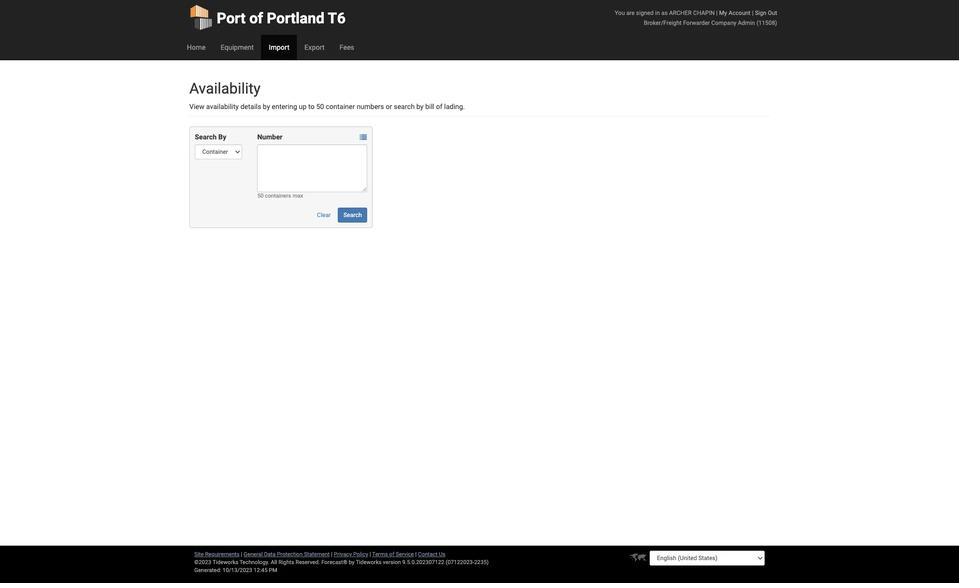 Task type: locate. For each thing, give the bounding box(es) containing it.
search
[[195, 133, 217, 141], [344, 212, 362, 219]]

fees button
[[332, 35, 362, 60]]

or
[[386, 103, 392, 111]]

admin
[[738, 19, 755, 26]]

0 horizontal spatial search
[[195, 133, 217, 141]]

signed
[[636, 9, 654, 16]]

export button
[[297, 35, 332, 60]]

port
[[217, 9, 246, 27]]

by left bill
[[416, 103, 424, 111]]

entering
[[272, 103, 297, 111]]

9.5.0.202307122
[[402, 560, 444, 566]]

by down privacy policy link
[[349, 560, 355, 566]]

t6
[[328, 9, 346, 27]]

of
[[249, 9, 263, 27], [436, 103, 442, 111], [389, 552, 394, 558]]

50 right to on the top
[[316, 103, 324, 111]]

all
[[271, 560, 277, 566]]

search for search by
[[195, 133, 217, 141]]

export
[[304, 43, 325, 51]]

50 left containers at the left top
[[257, 193, 264, 199]]

you are signed in as archer chapin | my account | sign out broker/freight forwarder company admin (11508)
[[615, 9, 777, 26]]

account
[[729, 9, 751, 16]]

©2023 tideworks
[[194, 560, 238, 566]]

rights
[[278, 560, 294, 566]]

0 vertical spatial search
[[195, 133, 217, 141]]

site
[[194, 552, 204, 558]]

search left by
[[195, 133, 217, 141]]

12:45
[[254, 567, 268, 574]]

reserved.
[[296, 560, 320, 566]]

0 vertical spatial 50
[[316, 103, 324, 111]]

by
[[263, 103, 270, 111], [416, 103, 424, 111], [349, 560, 355, 566]]

of right port
[[249, 9, 263, 27]]

Number text field
[[257, 144, 367, 192]]

number
[[257, 133, 282, 141]]

by right details
[[263, 103, 270, 111]]

container
[[326, 103, 355, 111]]

2 horizontal spatial of
[[436, 103, 442, 111]]

protection
[[277, 552, 303, 558]]

site requirements | general data protection statement | privacy policy | terms of service | contact us ©2023 tideworks technology. all rights reserved. forecast® by tideworks version 9.5.0.202307122 (07122023-2235) generated: 10/13/2023 12:45 pm
[[194, 552, 489, 574]]

| up tideworks
[[370, 552, 371, 558]]

port of portland t6
[[217, 9, 346, 27]]

fees
[[339, 43, 354, 51]]

archer
[[669, 9, 692, 16]]

50 containers max
[[257, 193, 303, 199]]

1 vertical spatial search
[[344, 212, 362, 219]]

view availability details by entering up to 50 container numbers or search by bill of lading.
[[189, 103, 465, 111]]

privacy
[[334, 552, 352, 558]]

search right clear at the top of page
[[344, 212, 362, 219]]

of right bill
[[436, 103, 442, 111]]

up
[[299, 103, 307, 111]]

site requirements link
[[194, 552, 240, 558]]

home button
[[179, 35, 213, 60]]

of up version in the left bottom of the page
[[389, 552, 394, 558]]

0 horizontal spatial 50
[[257, 193, 264, 199]]

1 horizontal spatial of
[[389, 552, 394, 558]]

0 horizontal spatial by
[[263, 103, 270, 111]]

| left sign
[[752, 9, 753, 16]]

| left my
[[716, 9, 718, 16]]

lading.
[[444, 103, 465, 111]]

equipment button
[[213, 35, 261, 60]]

|
[[716, 9, 718, 16], [752, 9, 753, 16], [241, 552, 242, 558], [331, 552, 332, 558], [370, 552, 371, 558], [415, 552, 417, 558]]

availability
[[189, 80, 261, 97]]

of inside 'site requirements | general data protection statement | privacy policy | terms of service | contact us ©2023 tideworks technology. all rights reserved. forecast® by tideworks version 9.5.0.202307122 (07122023-2235) generated: 10/13/2023 12:45 pm'
[[389, 552, 394, 558]]

search inside search button
[[344, 212, 362, 219]]

2 vertical spatial of
[[389, 552, 394, 558]]

home
[[187, 43, 206, 51]]

to
[[308, 103, 315, 111]]

forecast®
[[321, 560, 347, 566]]

0 vertical spatial of
[[249, 9, 263, 27]]

1 horizontal spatial 50
[[316, 103, 324, 111]]

1 vertical spatial of
[[436, 103, 442, 111]]

1 horizontal spatial search
[[344, 212, 362, 219]]

data
[[264, 552, 276, 558]]

broker/freight
[[644, 19, 682, 26]]

1 horizontal spatial by
[[349, 560, 355, 566]]

portland
[[267, 9, 324, 27]]

privacy policy link
[[334, 552, 368, 558]]

50
[[316, 103, 324, 111], [257, 193, 264, 199]]

clear
[[317, 212, 331, 219]]

contact us link
[[418, 552, 445, 558]]



Task type: describe. For each thing, give the bounding box(es) containing it.
by
[[218, 133, 226, 141]]

you
[[615, 9, 625, 16]]

search by
[[195, 133, 226, 141]]

view
[[189, 103, 204, 111]]

show list image
[[360, 134, 367, 141]]

statement
[[304, 552, 330, 558]]

contact
[[418, 552, 438, 558]]

technology.
[[240, 560, 269, 566]]

chapin
[[693, 9, 715, 16]]

general data protection statement link
[[244, 552, 330, 558]]

| left general
[[241, 552, 242, 558]]

search
[[394, 103, 415, 111]]

details
[[240, 103, 261, 111]]

search button
[[338, 208, 367, 223]]

numbers
[[357, 103, 384, 111]]

in
[[655, 9, 660, 16]]

service
[[396, 552, 414, 558]]

my
[[719, 9, 727, 16]]

my account link
[[719, 9, 751, 16]]

containers
[[265, 193, 291, 199]]

company
[[711, 19, 736, 26]]

forwarder
[[683, 19, 710, 26]]

import
[[269, 43, 289, 51]]

| up "9.5.0.202307122"
[[415, 552, 417, 558]]

terms of service link
[[372, 552, 414, 558]]

bill
[[425, 103, 434, 111]]

as
[[661, 9, 668, 16]]

general
[[244, 552, 263, 558]]

by inside 'site requirements | general data protection statement | privacy policy | terms of service | contact us ©2023 tideworks technology. all rights reserved. forecast® by tideworks version 9.5.0.202307122 (07122023-2235) generated: 10/13/2023 12:45 pm'
[[349, 560, 355, 566]]

availability
[[206, 103, 239, 111]]

(07122023-
[[446, 560, 474, 566]]

0 horizontal spatial of
[[249, 9, 263, 27]]

equipment
[[221, 43, 254, 51]]

policy
[[353, 552, 368, 558]]

out
[[768, 9, 777, 16]]

1 vertical spatial 50
[[257, 193, 264, 199]]

requirements
[[205, 552, 240, 558]]

tideworks
[[356, 560, 382, 566]]

port of portland t6 link
[[189, 0, 346, 35]]

2235)
[[474, 560, 489, 566]]

import button
[[261, 35, 297, 60]]

sign out link
[[755, 9, 777, 16]]

search for search
[[344, 212, 362, 219]]

us
[[439, 552, 445, 558]]

2 horizontal spatial by
[[416, 103, 424, 111]]

10/13/2023
[[223, 567, 252, 574]]

sign
[[755, 9, 766, 16]]

generated:
[[194, 567, 221, 574]]

are
[[626, 9, 635, 16]]

(11508)
[[756, 19, 777, 26]]

version
[[383, 560, 401, 566]]

max
[[293, 193, 303, 199]]

pm
[[269, 567, 277, 574]]

clear button
[[312, 208, 336, 223]]

| up forecast® on the bottom left of page
[[331, 552, 332, 558]]

terms
[[372, 552, 388, 558]]



Task type: vqa. For each thing, say whether or not it's contained in the screenshot.
availability
yes



